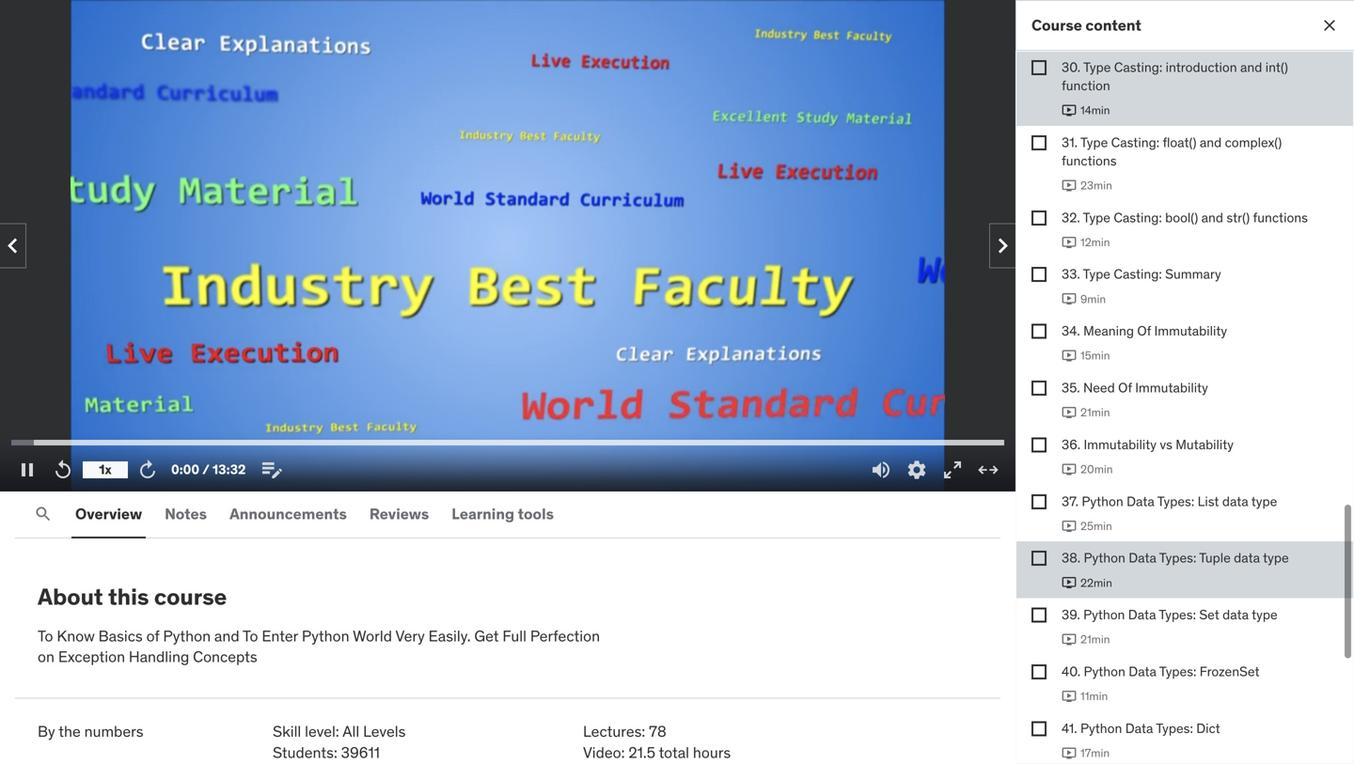 Task type: describe. For each thing, give the bounding box(es) containing it.
30.
[[1062, 59, 1081, 76]]

vs
[[1160, 436, 1173, 453]]

37.
[[1062, 493, 1079, 510]]

40.
[[1062, 664, 1081, 680]]

xsmall image for 39.
[[1032, 608, 1047, 623]]

progress bar slider
[[11, 432, 1004, 454]]

78
[[649, 722, 667, 742]]

casting: for float()
[[1111, 134, 1160, 151]]

fullscreen image
[[941, 459, 964, 482]]

by
[[38, 722, 55, 742]]

settings image
[[906, 459, 928, 482]]

and for str()
[[1202, 209, 1224, 226]]

38. python data types: tuple data type
[[1062, 550, 1289, 567]]

students:
[[273, 743, 337, 763]]

type for 31.
[[1081, 134, 1108, 151]]

play type casting: bool() and str() functions image
[[1062, 235, 1077, 250]]

data for dict
[[1126, 720, 1153, 737]]

play python data types: tuple data type image
[[1062, 576, 1077, 591]]

levels
[[363, 722, 406, 742]]

25min
[[1081, 519, 1112, 534]]

9min
[[1081, 292, 1106, 306]]

functions for 32. type casting: bool() and str() functions
[[1253, 209, 1308, 226]]

pause image
[[16, 459, 39, 482]]

need
[[1083, 380, 1115, 396]]

38.
[[1062, 550, 1081, 567]]

function
[[1062, 77, 1110, 94]]

hours
[[693, 743, 731, 763]]

rewind 5 seconds image
[[52, 459, 74, 482]]

17min
[[1081, 746, 1110, 761]]

on
[[38, 648, 55, 667]]

content
[[1086, 15, 1142, 35]]

play immutability vs mutability image
[[1062, 462, 1077, 477]]

this
[[108, 583, 149, 611]]

xsmall image for 35.
[[1032, 381, 1047, 396]]

announcements button
[[226, 492, 351, 537]]

course content
[[1032, 15, 1142, 35]]

type for 30.
[[1084, 59, 1111, 76]]

go to previous lecture image
[[0, 231, 28, 261]]

easily.
[[429, 627, 471, 646]]

34. meaning of immutability
[[1062, 323, 1227, 340]]

numbers
[[84, 722, 143, 742]]

exception
[[58, 648, 125, 667]]

37. python data types: list data type
[[1062, 493, 1278, 510]]

functions for 31. type casting: float() and complex() functions
[[1062, 152, 1117, 169]]

35. need of immutability
[[1062, 380, 1208, 396]]

22min
[[1081, 576, 1112, 590]]

play python data types: dict image
[[1062, 746, 1077, 761]]

full
[[503, 627, 527, 646]]

13:32
[[212, 461, 246, 478]]

types: for dict
[[1156, 720, 1193, 737]]

the
[[59, 722, 81, 742]]

1 to from the left
[[38, 627, 53, 646]]

1x
[[99, 461, 112, 478]]

about this course
[[38, 583, 227, 611]]

23min
[[1081, 178, 1112, 193]]

20min
[[1081, 462, 1113, 477]]

and for complex()
[[1200, 134, 1222, 151]]

12min
[[1081, 235, 1110, 250]]

21.5
[[629, 743, 656, 763]]

xsmall image for 41.
[[1032, 722, 1047, 737]]

xsmall image for 34.
[[1032, 324, 1047, 339]]

play meaning of immutability image
[[1062, 349, 1077, 364]]

33. type casting: summary
[[1062, 266, 1221, 283]]

/
[[202, 461, 209, 478]]

handling
[[129, 648, 189, 667]]

enter
[[262, 627, 298, 646]]

2 vertical spatial immutability
[[1084, 436, 1157, 453]]

set
[[1199, 607, 1220, 624]]

casting: for summary
[[1114, 266, 1162, 283]]

40. python data types: frozenset
[[1062, 664, 1260, 680]]

reviews button
[[366, 492, 433, 537]]

types: for set
[[1159, 607, 1196, 624]]

36.
[[1062, 436, 1081, 453]]

tools
[[518, 504, 554, 524]]

python for 38.
[[1084, 550, 1126, 567]]

30. type casting: introduction and int() function
[[1062, 59, 1288, 94]]

0:00 / 13:32
[[171, 461, 246, 478]]

21min for need
[[1081, 405, 1110, 420]]

34.
[[1062, 323, 1080, 340]]

15min
[[1081, 349, 1110, 363]]

mutability
[[1176, 436, 1234, 453]]

of for need
[[1118, 380, 1132, 396]]

basics
[[98, 627, 143, 646]]

xsmall image for 40.
[[1032, 665, 1047, 680]]

31. type casting: float() and complex() functions
[[1062, 134, 1282, 169]]

by the numbers
[[38, 722, 143, 742]]

frozenset
[[1200, 664, 1260, 680]]

1x button
[[83, 454, 128, 486]]

total
[[659, 743, 689, 763]]

data for set
[[1223, 607, 1249, 624]]

get
[[474, 627, 499, 646]]

xsmall image for 31.
[[1032, 135, 1047, 150]]

casting: for introduction
[[1114, 59, 1163, 76]]

lectures: 78 video: 21.5 total hours
[[583, 722, 731, 763]]

skill level: all levels students: 39611
[[273, 722, 406, 763]]

data for list
[[1127, 493, 1155, 510]]

xsmall image for 30.
[[1032, 60, 1047, 75]]

11min
[[1081, 689, 1108, 704]]

2 to from the left
[[243, 627, 258, 646]]

play python data types: frozenset image
[[1062, 689, 1077, 704]]

play type casting: float() and complex() functions image
[[1062, 178, 1077, 193]]

play python data types: list data type image
[[1062, 519, 1077, 534]]

xsmall image for 37.
[[1032, 495, 1047, 510]]

go to next lecture image
[[988, 231, 1018, 261]]

python for 40.
[[1084, 664, 1126, 680]]

play type casting: summary image
[[1062, 292, 1077, 307]]

learning
[[452, 504, 514, 524]]

learning tools button
[[448, 492, 558, 537]]

play need of immutability image
[[1062, 405, 1077, 420]]



Task type: vqa. For each thing, say whether or not it's contained in the screenshot.
the topmost FUNCTIONS
yes



Task type: locate. For each thing, give the bounding box(es) containing it.
type up 9min
[[1083, 266, 1111, 283]]

meaning
[[1084, 323, 1134, 340]]

2 xsmall image from the top
[[1032, 267, 1047, 282]]

type right tuple
[[1263, 550, 1289, 567]]

xsmall image
[[1032, 135, 1047, 150], [1032, 211, 1047, 226], [1032, 495, 1047, 510], [1032, 665, 1047, 680]]

functions right str()
[[1253, 209, 1308, 226]]

type for 33.
[[1083, 266, 1111, 283]]

5 xsmall image from the top
[[1032, 438, 1047, 453]]

python down 22min
[[1084, 607, 1125, 624]]

xsmall image left 32.
[[1032, 211, 1047, 226]]

0:00
[[171, 461, 199, 478]]

python up 11min
[[1084, 664, 1126, 680]]

stop type casting: introduction and int() function image
[[1062, 103, 1077, 118]]

python up 22min
[[1084, 550, 1126, 567]]

casting: left bool()
[[1114, 209, 1162, 226]]

python
[[1082, 493, 1124, 510], [1084, 550, 1126, 567], [1084, 607, 1125, 624], [163, 627, 211, 646], [302, 627, 349, 646], [1084, 664, 1126, 680], [1081, 720, 1122, 737]]

types: left frozenset
[[1160, 664, 1197, 680]]

of right the need
[[1118, 380, 1132, 396]]

1 vertical spatial 21min
[[1081, 633, 1110, 647]]

1 vertical spatial immutability
[[1135, 380, 1208, 396]]

data down the 37. python data types: list data type
[[1129, 550, 1157, 567]]

immutability up 20min
[[1084, 436, 1157, 453]]

xsmall image for 38.
[[1032, 551, 1047, 566]]

14min
[[1081, 103, 1110, 118]]

type for 32.
[[1083, 209, 1111, 226]]

6 xsmall image from the top
[[1032, 551, 1047, 566]]

xsmall image left 34.
[[1032, 324, 1047, 339]]

skill
[[273, 722, 301, 742]]

python for 37.
[[1082, 493, 1124, 510]]

type
[[1252, 493, 1278, 510], [1263, 550, 1289, 567], [1252, 607, 1278, 624]]

perfection
[[530, 627, 600, 646]]

0 horizontal spatial of
[[1118, 380, 1132, 396]]

and up concepts
[[214, 627, 239, 646]]

to
[[38, 627, 53, 646], [243, 627, 258, 646]]

xsmall image for 36.
[[1032, 438, 1047, 453]]

xsmall image left 39.
[[1032, 608, 1047, 623]]

0 vertical spatial type
[[1252, 493, 1278, 510]]

casting: left float()
[[1111, 134, 1160, 151]]

add note image
[[260, 459, 283, 482]]

0 vertical spatial 21min
[[1081, 405, 1110, 420]]

type
[[1084, 59, 1111, 76], [1081, 134, 1108, 151], [1083, 209, 1111, 226], [1083, 266, 1111, 283]]

python up 17min
[[1081, 720, 1122, 737]]

overview
[[75, 504, 142, 524]]

about
[[38, 583, 103, 611]]

complex()
[[1225, 134, 1282, 151]]

types: for tuple
[[1159, 550, 1197, 567]]

4 xsmall image from the top
[[1032, 665, 1047, 680]]

1 horizontal spatial to
[[243, 627, 258, 646]]

to up the on
[[38, 627, 53, 646]]

types: left list
[[1158, 493, 1195, 510]]

casting:
[[1114, 59, 1163, 76], [1111, 134, 1160, 151], [1114, 209, 1162, 226], [1114, 266, 1162, 283]]

xsmall image left 36.
[[1032, 438, 1047, 453]]

0 horizontal spatial functions
[[1062, 152, 1117, 169]]

1 vertical spatial data
[[1234, 550, 1260, 567]]

immutability up the vs
[[1135, 380, 1208, 396]]

21min
[[1081, 405, 1110, 420], [1081, 633, 1110, 647]]

data up 40. python data types: frozenset at the bottom of page
[[1128, 607, 1156, 624]]

41. python data types: dict
[[1062, 720, 1221, 737]]

xsmall image for 32.
[[1032, 211, 1047, 226]]

2 21min from the top
[[1081, 633, 1110, 647]]

casting: left summary
[[1114, 266, 1162, 283]]

xsmall image left 31.
[[1032, 135, 1047, 150]]

python right of
[[163, 627, 211, 646]]

int()
[[1266, 59, 1288, 76]]

video:
[[583, 743, 625, 763]]

casting: down content
[[1114, 59, 1163, 76]]

xsmall image left the 41.
[[1032, 722, 1047, 737]]

announcements
[[230, 504, 347, 524]]

xsmall image left 38.
[[1032, 551, 1047, 566]]

immutability
[[1155, 323, 1227, 340], [1135, 380, 1208, 396], [1084, 436, 1157, 453]]

functions up '23min' at the top right of the page
[[1062, 152, 1117, 169]]

types: for frozenset
[[1160, 664, 1197, 680]]

data down the '36. immutability vs mutability'
[[1127, 493, 1155, 510]]

data up 41. python data types: dict
[[1129, 664, 1157, 680]]

close course content sidebar image
[[1321, 16, 1339, 35]]

8 xsmall image from the top
[[1032, 722, 1047, 737]]

2 xsmall image from the top
[[1032, 211, 1047, 226]]

notes button
[[161, 492, 211, 537]]

casting: for bool()
[[1114, 209, 1162, 226]]

of
[[146, 627, 159, 646]]

list
[[1198, 493, 1219, 510]]

type inside 31. type casting: float() and complex() functions
[[1081, 134, 1108, 151]]

data for tuple
[[1234, 550, 1260, 567]]

types: left tuple
[[1159, 550, 1197, 567]]

xsmall image left the 40.
[[1032, 665, 1047, 680]]

39.
[[1062, 607, 1080, 624]]

xsmall image left "35."
[[1032, 381, 1047, 396]]

bool()
[[1165, 209, 1198, 226]]

python right enter at the bottom
[[302, 627, 349, 646]]

to left enter at the bottom
[[243, 627, 258, 646]]

type right set on the right bottom of the page
[[1252, 607, 1278, 624]]

and inside 31. type casting: float() and complex() functions
[[1200, 134, 1222, 151]]

dict
[[1197, 720, 1221, 737]]

float()
[[1163, 134, 1197, 151]]

31.
[[1062, 134, 1078, 151]]

of for meaning
[[1137, 323, 1151, 340]]

1 21min from the top
[[1081, 405, 1110, 420]]

immutability for 35. need of immutability
[[1135, 380, 1208, 396]]

of
[[1137, 323, 1151, 340], [1118, 380, 1132, 396]]

world
[[353, 627, 392, 646]]

immutability for 34. meaning of immutability
[[1155, 323, 1227, 340]]

39. python data types: set data type
[[1062, 607, 1278, 624]]

and left int()
[[1241, 59, 1263, 76]]

type right 31.
[[1081, 134, 1108, 151]]

data for list
[[1223, 493, 1249, 510]]

and inside 30. type casting: introduction and int() function
[[1241, 59, 1263, 76]]

1 vertical spatial functions
[[1253, 209, 1308, 226]]

xsmall image left 30.
[[1032, 60, 1047, 75]]

data
[[1223, 493, 1249, 510], [1234, 550, 1260, 567], [1223, 607, 1249, 624]]

types: left set on the right bottom of the page
[[1159, 607, 1196, 624]]

know
[[57, 627, 95, 646]]

course
[[1032, 15, 1082, 35]]

lectures:
[[583, 722, 645, 742]]

tuple
[[1199, 550, 1231, 567]]

str()
[[1227, 209, 1250, 226]]

overview button
[[71, 492, 146, 537]]

python for 39.
[[1084, 607, 1125, 624]]

play python data types: set data type image
[[1062, 633, 1077, 648]]

and right float()
[[1200, 134, 1222, 151]]

1 vertical spatial type
[[1263, 550, 1289, 567]]

1 horizontal spatial of
[[1137, 323, 1151, 340]]

21min for python
[[1081, 633, 1110, 647]]

data for set
[[1128, 607, 1156, 624]]

functions
[[1062, 152, 1117, 169], [1253, 209, 1308, 226]]

reviews
[[370, 504, 429, 524]]

search image
[[34, 505, 53, 524]]

0 vertical spatial data
[[1223, 493, 1249, 510]]

very
[[395, 627, 425, 646]]

data right list
[[1223, 493, 1249, 510]]

notes
[[165, 504, 207, 524]]

of right meaning
[[1137, 323, 1151, 340]]

learning tools
[[452, 504, 554, 524]]

casting: inside 30. type casting: introduction and int() function
[[1114, 59, 1163, 76]]

0 vertical spatial immutability
[[1155, 323, 1227, 340]]

7 xsmall image from the top
[[1032, 608, 1047, 623]]

1 xsmall image from the top
[[1032, 60, 1047, 75]]

type up function
[[1084, 59, 1111, 76]]

concepts
[[193, 648, 257, 667]]

to know basics of python and to enter python world very easily.  get full perfection on exception handling concepts
[[38, 627, 600, 667]]

type for 38. python data types: tuple data type
[[1263, 550, 1289, 567]]

all
[[343, 722, 359, 742]]

1 xsmall image from the top
[[1032, 135, 1047, 150]]

data for tuple
[[1129, 550, 1157, 567]]

introduction
[[1166, 59, 1237, 76]]

3 xsmall image from the top
[[1032, 495, 1047, 510]]

data for frozenset
[[1129, 664, 1157, 680]]

type for 37. python data types: list data type
[[1252, 493, 1278, 510]]

2 vertical spatial type
[[1252, 607, 1278, 624]]

1 horizontal spatial functions
[[1253, 209, 1308, 226]]

4 xsmall image from the top
[[1032, 381, 1047, 396]]

mute image
[[870, 459, 893, 482]]

type inside 30. type casting: introduction and int() function
[[1084, 59, 1111, 76]]

1 vertical spatial of
[[1118, 380, 1132, 396]]

33.
[[1062, 266, 1080, 283]]

and
[[1241, 59, 1263, 76], [1200, 134, 1222, 151], [1202, 209, 1224, 226], [214, 627, 239, 646]]

xsmall image for 33.
[[1032, 267, 1047, 282]]

32.
[[1062, 209, 1080, 226]]

32. type casting: bool() and str() functions
[[1062, 209, 1308, 226]]

types: left dict
[[1156, 720, 1193, 737]]

type right list
[[1252, 493, 1278, 510]]

21min right play python data types: set data type image
[[1081, 633, 1110, 647]]

39611
[[341, 743, 380, 763]]

xsmall image left 33.
[[1032, 267, 1047, 282]]

21min down the need
[[1081, 405, 1110, 420]]

0 horizontal spatial to
[[38, 627, 53, 646]]

python up '25min'
[[1082, 493, 1124, 510]]

sidebar element
[[1016, 0, 1354, 765]]

35.
[[1062, 380, 1080, 396]]

data right set on the right bottom of the page
[[1223, 607, 1249, 624]]

data right tuple
[[1234, 550, 1260, 567]]

types: for list
[[1158, 493, 1195, 510]]

data down 40. python data types: frozenset at the bottom of page
[[1126, 720, 1153, 737]]

immutability down summary
[[1155, 323, 1227, 340]]

casting: inside 31. type casting: float() and complex() functions
[[1111, 134, 1160, 151]]

types:
[[1158, 493, 1195, 510], [1159, 550, 1197, 567], [1159, 607, 1196, 624], [1160, 664, 1197, 680], [1156, 720, 1193, 737]]

3 xsmall image from the top
[[1032, 324, 1047, 339]]

summary
[[1165, 266, 1221, 283]]

0 vertical spatial of
[[1137, 323, 1151, 340]]

python for 41.
[[1081, 720, 1122, 737]]

data
[[1127, 493, 1155, 510], [1129, 550, 1157, 567], [1128, 607, 1156, 624], [1129, 664, 1157, 680], [1126, 720, 1153, 737]]

2 vertical spatial data
[[1223, 607, 1249, 624]]

0 vertical spatial functions
[[1062, 152, 1117, 169]]

type up 12min
[[1083, 209, 1111, 226]]

type for 39. python data types: set data type
[[1252, 607, 1278, 624]]

36. immutability vs mutability
[[1062, 436, 1234, 453]]

functions inside 31. type casting: float() and complex() functions
[[1062, 152, 1117, 169]]

and left str()
[[1202, 209, 1224, 226]]

expanded view image
[[977, 459, 1000, 482]]

forward 5 seconds image
[[136, 459, 159, 482]]

and for int()
[[1241, 59, 1263, 76]]

and inside to know basics of python and to enter python world very easily.  get full perfection on exception handling concepts
[[214, 627, 239, 646]]

level:
[[305, 722, 339, 742]]

xsmall image
[[1032, 60, 1047, 75], [1032, 267, 1047, 282], [1032, 324, 1047, 339], [1032, 381, 1047, 396], [1032, 438, 1047, 453], [1032, 551, 1047, 566], [1032, 608, 1047, 623], [1032, 722, 1047, 737]]

xsmall image left 37.
[[1032, 495, 1047, 510]]



